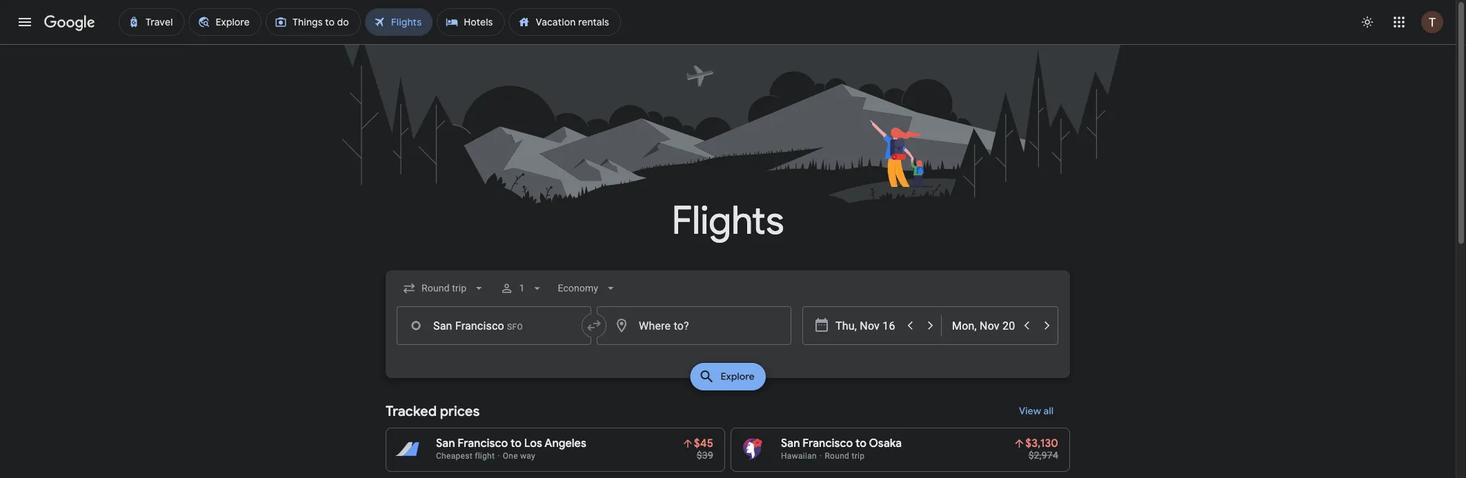 Task type: vqa. For each thing, say whether or not it's contained in the screenshot.
DTW
no



Task type: describe. For each thing, give the bounding box(es) containing it.
francisco for osaka
[[803, 436, 853, 451]]

one way
[[503, 451, 536, 461]]

round trip
[[825, 451, 865, 461]]

angeles
[[545, 436, 586, 451]]

francisco for los
[[458, 436, 508, 451]]

osaka
[[869, 436, 902, 451]]

tracked
[[386, 402, 437, 420]]

tracked prices region
[[386, 395, 1070, 472]]

1 button
[[494, 272, 549, 305]]

$45
[[694, 436, 713, 451]]

round
[[825, 451, 850, 461]]

hawaiian
[[781, 451, 817, 461]]

one
[[503, 451, 518, 461]]

all
[[1044, 405, 1054, 417]]

$39
[[697, 450, 713, 461]]

san for san francisco to osaka
[[781, 436, 800, 451]]

none text field inside flight search field
[[397, 306, 591, 345]]

way
[[520, 451, 536, 461]]

3130 US dollars text field
[[1026, 436, 1058, 451]]

san francisco to osaka
[[781, 436, 902, 451]]

los
[[524, 436, 542, 451]]

cheapest flight
[[436, 451, 495, 461]]

san francisco to los angeles
[[436, 436, 586, 451]]

to for osaka
[[856, 436, 867, 451]]

tracked prices
[[386, 402, 480, 420]]



Task type: locate. For each thing, give the bounding box(es) containing it.
san up hawaiian
[[781, 436, 800, 451]]

to
[[511, 436, 522, 451], [856, 436, 867, 451]]

1 to from the left
[[511, 436, 522, 451]]

1 horizontal spatial to
[[856, 436, 867, 451]]

flights
[[672, 196, 784, 245]]

39 US dollars text field
[[697, 450, 713, 461]]

1 san from the left
[[436, 436, 455, 451]]

francisco
[[458, 436, 508, 451], [803, 436, 853, 451]]

change appearance image
[[1351, 6, 1384, 39]]

2974 US dollars text field
[[1029, 450, 1058, 461]]

$3,130
[[1026, 436, 1058, 451]]

francisco up flight
[[458, 436, 508, 451]]

trip
[[852, 451, 865, 461]]

san for san francisco to los angeles
[[436, 436, 455, 451]]

san up the 'cheapest'
[[436, 436, 455, 451]]

1 horizontal spatial san
[[781, 436, 800, 451]]

0 horizontal spatial san
[[436, 436, 455, 451]]

to for los
[[511, 436, 522, 451]]

Departure text field
[[836, 307, 899, 344]]

1
[[519, 283, 525, 294]]

45 US dollars text field
[[694, 436, 713, 451]]

 image
[[820, 451, 822, 461]]

cheapest
[[436, 451, 473, 461]]

view
[[1019, 405, 1041, 417]]

francisco up 'round' at the right bottom of the page
[[803, 436, 853, 451]]

0 horizontal spatial to
[[511, 436, 522, 451]]

Flight search field
[[375, 270, 1081, 395]]

None text field
[[397, 306, 591, 345]]

2 francisco from the left
[[803, 436, 853, 451]]

1 francisco from the left
[[458, 436, 508, 451]]

san
[[436, 436, 455, 451], [781, 436, 800, 451]]

view all
[[1019, 405, 1054, 417]]

main menu image
[[17, 14, 33, 30]]

prices
[[440, 402, 480, 420]]

flight
[[475, 451, 495, 461]]

$2,974
[[1029, 450, 1058, 461]]

None field
[[397, 276, 491, 301], [552, 276, 623, 301], [397, 276, 491, 301], [552, 276, 623, 301]]

2 to from the left
[[856, 436, 867, 451]]

Where to? text field
[[597, 306, 791, 345]]

explore button
[[690, 363, 766, 391]]

to up trip
[[856, 436, 867, 451]]

1 horizontal spatial francisco
[[803, 436, 853, 451]]

explore
[[721, 371, 755, 383]]

 image inside tracked prices region
[[820, 451, 822, 461]]

to up 'one way'
[[511, 436, 522, 451]]

0 horizontal spatial francisco
[[458, 436, 508, 451]]

Return text field
[[952, 307, 1016, 344]]

2 san from the left
[[781, 436, 800, 451]]



